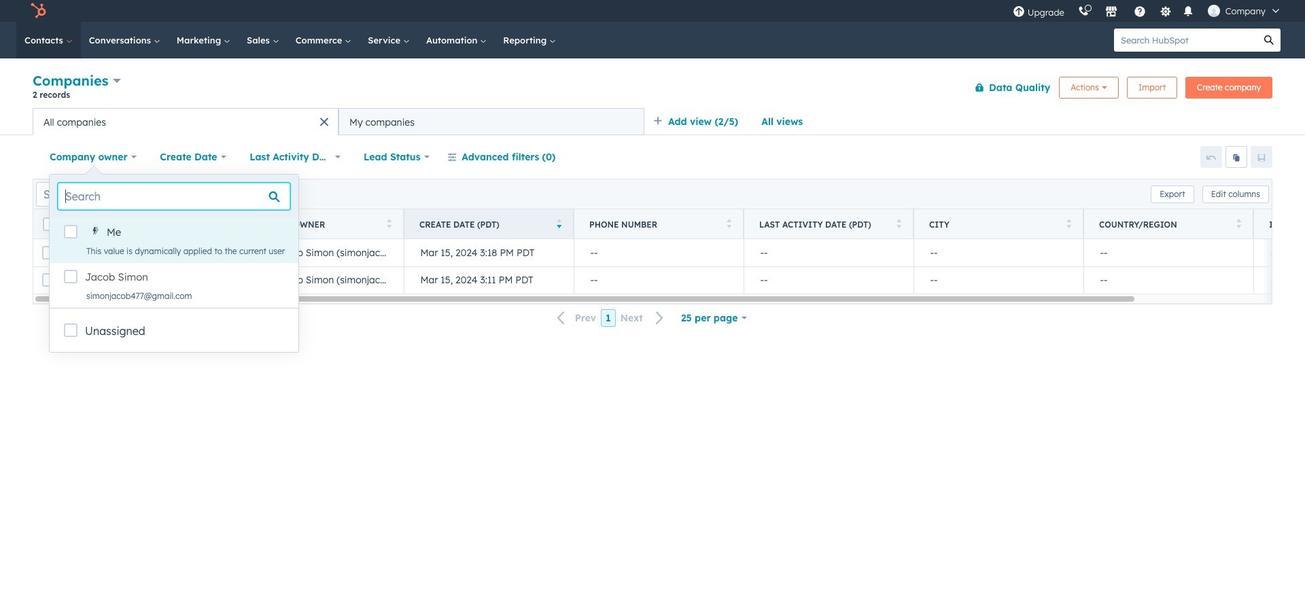 Task type: vqa. For each thing, say whether or not it's contained in the screenshot.
the
no



Task type: locate. For each thing, give the bounding box(es) containing it.
0 horizontal spatial press to sort. image
[[217, 219, 222, 228]]

pagination navigation
[[549, 309, 673, 327]]

Search name, phone, or domain search field
[[36, 182, 201, 206]]

4 press to sort. image from the left
[[1237, 219, 1242, 228]]

Search HubSpot search field
[[1115, 29, 1258, 52]]

marketplaces image
[[1106, 6, 1118, 18]]

3 press to sort. image from the left
[[1067, 219, 1072, 228]]

banner
[[33, 70, 1273, 108]]

2 press to sort. image from the left
[[897, 219, 902, 228]]

press to sort. image for third press to sort. element from right
[[897, 219, 902, 228]]

2 press to sort. image from the left
[[727, 219, 732, 228]]

6 press to sort. element from the left
[[1237, 219, 1242, 230]]

list box
[[50, 218, 299, 308]]

Search search field
[[58, 183, 291, 210]]

descending sort. press to sort ascending. image
[[557, 219, 562, 228]]

jacob simon image
[[1208, 5, 1221, 17]]

press to sort. image for sixth press to sort. element from right
[[217, 219, 222, 228]]

1 horizontal spatial press to sort. image
[[727, 219, 732, 228]]

3 press to sort. element from the left
[[727, 219, 732, 230]]

2 press to sort. element from the left
[[387, 219, 392, 230]]

1 press to sort. image from the left
[[217, 219, 222, 228]]

1 press to sort. image from the left
[[387, 219, 392, 228]]

press to sort. image
[[387, 219, 392, 228], [897, 219, 902, 228], [1067, 219, 1072, 228], [1237, 219, 1242, 228]]

menu
[[1006, 0, 1289, 22]]

press to sort. image
[[217, 219, 222, 228], [727, 219, 732, 228]]

press to sort. element
[[217, 219, 222, 230], [387, 219, 392, 230], [727, 219, 732, 230], [897, 219, 902, 230], [1067, 219, 1072, 230], [1237, 219, 1242, 230]]



Task type: describe. For each thing, give the bounding box(es) containing it.
press to sort. image for fifth press to sort. element from left
[[1067, 219, 1072, 228]]

press to sort. image for 3rd press to sort. element
[[727, 219, 732, 228]]

1 press to sort. element from the left
[[217, 219, 222, 230]]

descending sort. press to sort ascending. element
[[557, 219, 562, 230]]

press to sort. image for second press to sort. element
[[387, 219, 392, 228]]

5 press to sort. element from the left
[[1067, 219, 1072, 230]]

press to sort. image for 6th press to sort. element from left
[[1237, 219, 1242, 228]]

4 press to sort. element from the left
[[897, 219, 902, 230]]



